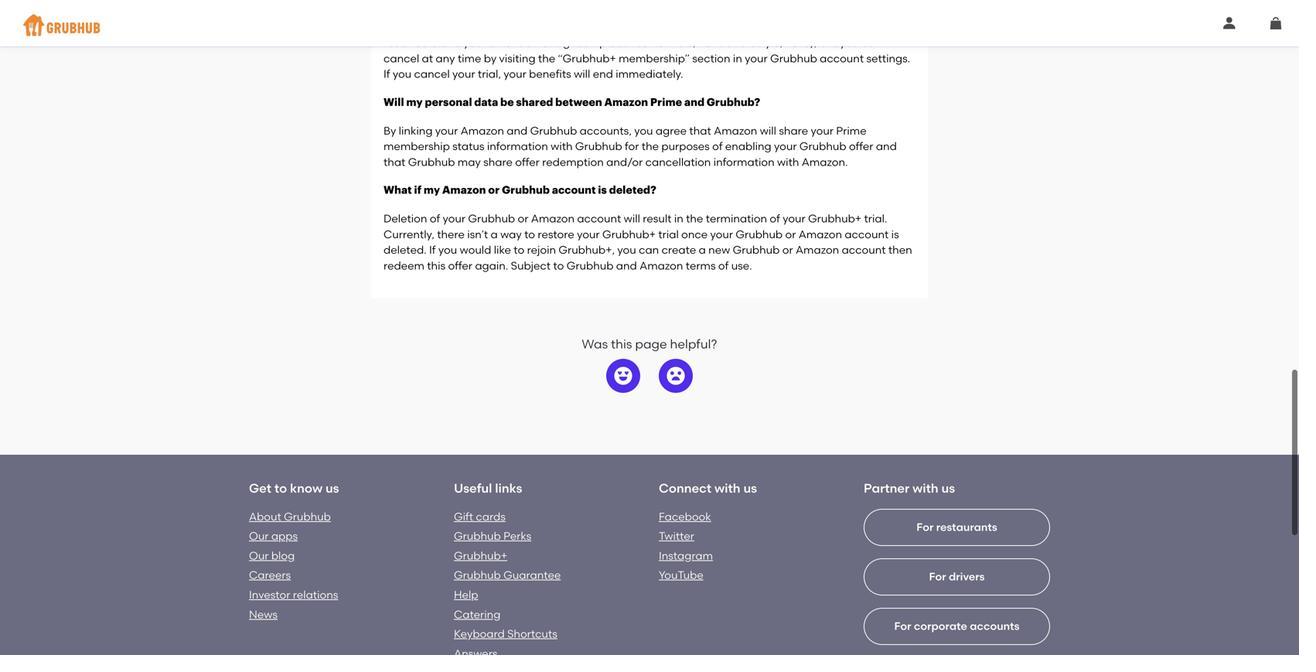 Task type: describe. For each thing, give the bounding box(es) containing it.
your up amazon.
[[811, 124, 834, 137]]

get to know us
[[249, 481, 339, 496]]

grubhub up use.
[[733, 243, 780, 257]]

prime inside by linking your amazon and grubhub accounts, you agree that amazon will share your prime membership status information with grubhub for the purposes of enabling your grubhub offer and that grubhub may share offer redemption and/or cancellation information with amazon.
[[837, 124, 867, 137]]

grubhub down grubhub+,
[[567, 259, 614, 272]]

know
[[290, 481, 323, 496]]

for drivers link
[[864, 558, 1051, 655]]

for for for restaurants
[[917, 521, 934, 534]]

careers link
[[249, 569, 291, 582]]

of up there
[[430, 212, 440, 225]]

and/or
[[607, 155, 643, 169]]

in inside deletion of your grubhub or amazon account will result in the termination of your grubhub+ trial. currently, there isn't a way to restore your grubhub+ trial once your grubhub or amazon account is deleted. if you would like to rejoin grubhub+, you can create a new grubhub or amazon account then redeem this offer again. subject to grubhub and amazon terms of use.
[[675, 212, 684, 225]]

your right termination
[[783, 212, 806, 225]]

0 vertical spatial cancel
[[384, 52, 420, 65]]

if inside you will have free access to grubhub+ with your prime membership for one year (or two years if you received a one year extension or signed up between june 5, 2023 and july 5, 2023), but you can cancel at any time by visiting the "grubhub+ membership" section in your grubhub account settings. if you cancel your trial, your benefits will end immediately.
[[872, 20, 878, 34]]

prime inside you will have free access to grubhub+ with your prime membership for one year (or two years if you received a one year extension or signed up between june 5, 2023 and july 5, 2023), but you can cancel at any time by visiting the "grubhub+ membership" section in your grubhub account settings. if you cancel your trial, your benefits will end immediately.
[[635, 20, 665, 34]]

this inside deletion of your grubhub or amazon account will result in the termination of your grubhub+ trial. currently, there isn't a way to restore your grubhub+ trial once your grubhub or amazon account is deleted. if you would like to rejoin grubhub+, you can create a new grubhub or amazon account then redeem this offer again. subject to grubhub and amazon terms of use.
[[427, 259, 446, 272]]

you down there
[[439, 243, 457, 257]]

keyboard shortcuts link
[[454, 628, 558, 641]]

what if my amazon or grubhub account is deleted?
[[384, 185, 657, 196]]

with right the partner
[[913, 481, 939, 496]]

this page was helpful image
[[614, 367, 633, 386]]

can inside deletion of your grubhub or amazon account will result in the termination of your grubhub+ trial. currently, there isn't a way to restore your grubhub+ trial once your grubhub or amazon account is deleted. if you would like to rejoin grubhub+, you can create a new grubhub or amazon account then redeem this offer again. subject to grubhub and amazon terms of use.
[[639, 243, 659, 257]]

in inside you will have free access to grubhub+ with your prime membership for one year (or two years if you received a one year extension or signed up between june 5, 2023 and july 5, 2023), but you can cancel at any time by visiting the "grubhub+ membership" section in your grubhub account settings. if you cancel your trial, your benefits will end immediately.
[[733, 52, 743, 65]]

but
[[820, 36, 838, 49]]

you
[[384, 20, 403, 34]]

our                                     blog link
[[249, 549, 295, 562]]

partner with us
[[864, 481, 956, 496]]

between inside you will have free access to grubhub+ with your prime membership for one year (or two years if you received a one year extension or signed up between june 5, 2023 and july 5, 2023), but you can cancel at any time by visiting the "grubhub+ membership" section in your grubhub account settings. if you cancel your trial, your benefits will end immediately.
[[609, 36, 655, 49]]

you will have free access to grubhub+ with your prime membership for one year (or two years if you received a one year extension or signed up between june 5, 2023 and july 5, 2023), but you can cancel at any time by visiting the "grubhub+ membership" section in your grubhub account settings. if you cancel your trial, your benefits will end immediately.
[[384, 20, 911, 81]]

2 horizontal spatial offer
[[850, 140, 874, 153]]

for drivers
[[930, 570, 985, 583]]

amazon.
[[802, 155, 848, 169]]

grubhub+ down result on the top of page
[[603, 228, 656, 241]]

2 vertical spatial a
[[699, 243, 706, 257]]

you up settings.
[[880, 20, 899, 34]]

drivers
[[949, 570, 985, 583]]

1 vertical spatial a
[[491, 228, 498, 241]]

useful links
[[454, 481, 523, 496]]

may
[[458, 155, 481, 169]]

connect with us
[[659, 481, 758, 496]]

the inside you will have free access to grubhub+ with your prime membership for one year (or two years if you received a one year extension or signed up between june 5, 2023 and july 5, 2023), but you can cancel at any time by visiting the "grubhub+ membership" section in your grubhub account settings. if you cancel your trial, your benefits will end immediately.
[[538, 52, 556, 65]]

agree
[[656, 124, 687, 137]]

have
[[424, 20, 450, 34]]

of down new
[[719, 259, 729, 272]]

currently,
[[384, 228, 435, 241]]

twitter
[[659, 530, 695, 543]]

by linking your amazon and grubhub accounts, you agree that amazon will share your prime membership status information with grubhub for the purposes of enabling your grubhub offer and that grubhub may share offer redemption and/or cancellation information with amazon.
[[384, 124, 897, 169]]

1 us from the left
[[326, 481, 339, 496]]

at
[[422, 52, 433, 65]]

account inside you will have free access to grubhub+ with your prime membership for one year (or two years if you received a one year extension or signed up between june 5, 2023 and july 5, 2023), but you can cancel at any time by visiting the "grubhub+ membership" section in your grubhub account settings. if you cancel your trial, your benefits will end immediately.
[[820, 52, 864, 65]]

grubhub logo image
[[23, 10, 101, 41]]

grubhub up way
[[502, 185, 550, 196]]

purposes
[[662, 140, 710, 153]]

new
[[709, 243, 731, 257]]

us for partner with us
[[942, 481, 956, 496]]

signed
[[556, 36, 591, 49]]

twitter link
[[659, 530, 695, 543]]

grubhub+ inside the gift cards grubhub perks grubhub+ grubhub guarantee help catering keyboard shortcuts
[[454, 549, 508, 562]]

about grubhub link
[[249, 510, 331, 523]]

result
[[643, 212, 672, 225]]

then
[[889, 243, 913, 257]]

shortcuts
[[508, 628, 558, 641]]

your up "grubhub+
[[609, 20, 632, 34]]

use.
[[732, 259, 753, 272]]

trial
[[659, 228, 679, 241]]

useful
[[454, 481, 492, 496]]

there
[[437, 228, 465, 241]]

with inside you will have free access to grubhub+ with your prime membership for one year (or two years if you received a one year extension or signed up between june 5, 2023 and july 5, 2023), but you can cancel at any time by visiting the "grubhub+ membership" section in your grubhub account settings. if you cancel your trial, your benefits will end immediately.
[[585, 20, 607, 34]]

of right termination
[[770, 212, 781, 225]]

1 vertical spatial between
[[556, 97, 603, 108]]

this page was not helpful image
[[667, 367, 686, 386]]

create
[[662, 243, 697, 257]]

membership"
[[619, 52, 690, 65]]

termination
[[706, 212, 768, 225]]

1 horizontal spatial that
[[690, 124, 712, 137]]

guarantee
[[504, 569, 561, 582]]

0 vertical spatial share
[[779, 124, 809, 137]]

1 vertical spatial prime
[[651, 97, 683, 108]]

grubhub down termination
[[736, 228, 783, 241]]

you inside by linking your amazon and grubhub accounts, you agree that amazon will share your prime membership status information with grubhub for the purposes of enabling your grubhub offer and that grubhub may share offer redemption and/or cancellation information with amazon.
[[635, 124, 653, 137]]

grubhub down linking
[[408, 155, 455, 169]]

offer inside deletion of your grubhub or amazon account will result in the termination of your grubhub+ trial. currently, there isn't a way to restore your grubhub+ trial once your grubhub or amazon account is deleted. if you would like to rejoin grubhub+, you can create a new grubhub or amazon account then redeem this offer again. subject to grubhub and amazon terms of use.
[[448, 259, 473, 272]]

apps
[[271, 530, 298, 543]]

personal
[[425, 97, 472, 108]]

1 vertical spatial this
[[611, 337, 633, 352]]

0 horizontal spatial if
[[414, 185, 422, 196]]

1 vertical spatial one
[[441, 36, 461, 49]]

your down july
[[745, 52, 768, 65]]

membership inside you will have free access to grubhub+ with your prime membership for one year (or two years if you received a one year extension or signed up between june 5, 2023 and july 5, 2023), but you can cancel at any time by visiting the "grubhub+ membership" section in your grubhub account settings. if you cancel your trial, your benefits will end immediately.
[[668, 20, 734, 34]]

0 horizontal spatial is
[[598, 185, 607, 196]]

investor                                     relations link
[[249, 588, 338, 602]]

for for for corporate accounts
[[895, 620, 912, 633]]

grubhub+ inside you will have free access to grubhub+ with your prime membership for one year (or two years if you received a one year extension or signed up between june 5, 2023 and july 5, 2023), but you can cancel at any time by visiting the "grubhub+ membership" section in your grubhub account settings. if you cancel your trial, your benefits will end immediately.
[[529, 20, 582, 34]]

will inside deletion of your grubhub or amazon account will result in the termination of your grubhub+ trial. currently, there isn't a way to restore your grubhub+ trial once your grubhub or amazon account is deleted. if you would like to rejoin grubhub+, you can create a new grubhub or amazon account then redeem this offer again. subject to grubhub and amazon terms of use.
[[624, 212, 641, 225]]

subject
[[511, 259, 551, 272]]

you down years
[[840, 36, 859, 49]]

with up redemption on the top of the page
[[551, 140, 573, 153]]

grubhub down gift cards 'link'
[[454, 530, 501, 543]]

and inside you will have free access to grubhub+ with your prime membership for one year (or two years if you received a one year extension or signed up between june 5, 2023 and july 5, 2023), but you can cancel at any time by visiting the "grubhub+ membership" section in your grubhub account settings. if you cancel your trial, your benefits will end immediately.
[[726, 36, 747, 49]]

for corporate accounts
[[895, 620, 1020, 633]]

2023
[[699, 36, 724, 49]]

for restaurants
[[917, 521, 998, 534]]

data
[[475, 97, 499, 108]]

if inside deletion of your grubhub or amazon account will result in the termination of your grubhub+ trial. currently, there isn't a way to restore your grubhub+ trial once your grubhub or amazon account is deleted. if you would like to rejoin grubhub+, you can create a new grubhub or amazon account then redeem this offer again. subject to grubhub and amazon terms of use.
[[429, 243, 436, 257]]

is inside deletion of your grubhub or amazon account will result in the termination of your grubhub+ trial. currently, there isn't a way to restore your grubhub+ trial once your grubhub or amazon account is deleted. if you would like to rejoin grubhub+, you can create a new grubhub or amazon account then redeem this offer again. subject to grubhub and amazon terms of use.
[[892, 228, 900, 241]]

linking
[[399, 124, 433, 137]]

access
[[476, 20, 513, 34]]

enabling
[[726, 140, 772, 153]]

connect
[[659, 481, 712, 496]]

page
[[636, 337, 667, 352]]

to right way
[[525, 228, 535, 241]]

grubhub?
[[707, 97, 761, 108]]

for for for drivers
[[930, 570, 947, 583]]

youtube
[[659, 569, 704, 582]]

restore
[[538, 228, 575, 241]]

grubhub up isn't
[[468, 212, 515, 225]]

grubhub guarantee link
[[454, 569, 561, 582]]

with left amazon.
[[778, 155, 800, 169]]

1 vertical spatial share
[[484, 155, 513, 169]]

grubhub perks link
[[454, 530, 532, 543]]

any
[[436, 52, 455, 65]]

(or
[[802, 20, 816, 34]]

instagram link
[[659, 549, 713, 562]]

your right enabling
[[775, 140, 797, 153]]

partner
[[864, 481, 910, 496]]

with right the connect in the bottom right of the page
[[715, 481, 741, 496]]

end
[[593, 67, 613, 81]]

visiting
[[499, 52, 536, 65]]

free
[[453, 20, 473, 34]]

would
[[460, 243, 492, 257]]

instagram
[[659, 549, 713, 562]]

small image
[[1270, 17, 1283, 29]]

for corporate accounts link
[[864, 608, 1051, 655]]

to down the rejoin
[[554, 259, 564, 272]]



Task type: vqa. For each thing, say whether or not it's contained in the screenshot.
shakes image
no



Task type: locate. For each thing, give the bounding box(es) containing it.
your up status
[[435, 124, 458, 137]]

your
[[609, 20, 632, 34], [745, 52, 768, 65], [453, 67, 476, 81], [504, 67, 527, 81], [435, 124, 458, 137], [811, 124, 834, 137], [775, 140, 797, 153], [443, 212, 466, 225], [783, 212, 806, 225], [577, 228, 600, 241], [711, 228, 734, 241]]

accounts
[[970, 620, 1020, 633]]

1 horizontal spatial is
[[892, 228, 900, 241]]

for left corporate
[[895, 620, 912, 633]]

catering link
[[454, 608, 501, 621]]

grubhub+ left trial.
[[809, 212, 862, 225]]

1 vertical spatial offer
[[516, 155, 540, 169]]

the down agree
[[642, 140, 659, 153]]

is
[[598, 185, 607, 196], [892, 228, 900, 241]]

0 vertical spatial membership
[[668, 20, 734, 34]]

was this page helpful?
[[582, 337, 718, 352]]

5, right july
[[774, 36, 783, 49]]

1 horizontal spatial share
[[779, 124, 809, 137]]

offer up trial.
[[850, 140, 874, 153]]

between
[[609, 36, 655, 49], [556, 97, 603, 108]]

if right deleted.
[[429, 243, 436, 257]]

1 horizontal spatial for
[[737, 20, 751, 34]]

1 horizontal spatial my
[[424, 185, 440, 196]]

offer up what if my amazon or grubhub account is deleted?
[[516, 155, 540, 169]]

redemption
[[543, 155, 604, 169]]

help link
[[454, 588, 479, 602]]

of inside by linking your amazon and grubhub accounts, you agree that amazon will share your prime membership status information with grubhub for the purposes of enabling your grubhub offer and that grubhub may share offer redemption and/or cancellation information with amazon.
[[713, 140, 723, 153]]

trial,
[[478, 67, 501, 81]]

0 vertical spatial our
[[249, 530, 269, 543]]

0 vertical spatial between
[[609, 36, 655, 49]]

0 horizontal spatial 5,
[[687, 36, 696, 49]]

2 our from the top
[[249, 549, 269, 562]]

year
[[776, 20, 799, 34], [464, 36, 487, 49]]

time
[[458, 52, 482, 65]]

1 horizontal spatial information
[[714, 155, 775, 169]]

you
[[880, 20, 899, 34], [840, 36, 859, 49], [393, 67, 412, 81], [635, 124, 653, 137], [439, 243, 457, 257], [618, 243, 637, 257]]

1 horizontal spatial offer
[[516, 155, 540, 169]]

for left the drivers
[[930, 570, 947, 583]]

1 horizontal spatial the
[[642, 140, 659, 153]]

news
[[249, 608, 278, 621]]

0 vertical spatial for
[[737, 20, 751, 34]]

settings.
[[867, 52, 911, 65]]

cancel down at
[[414, 67, 450, 81]]

received
[[384, 36, 429, 49]]

membership inside by linking your amazon and grubhub accounts, you agree that amazon will share your prime membership status information with grubhub for the purposes of enabling your grubhub offer and that grubhub may share offer redemption and/or cancellation information with amazon.
[[384, 140, 450, 153]]

grubhub inside about grubhub our apps our                                     blog careers investor                                     relations news
[[284, 510, 331, 523]]

a down have at left top
[[432, 36, 439, 49]]

to up extension
[[515, 20, 526, 34]]

1 horizontal spatial membership
[[668, 20, 734, 34]]

1 vertical spatial if
[[429, 243, 436, 257]]

1 vertical spatial the
[[642, 140, 659, 153]]

0 vertical spatial offer
[[850, 140, 874, 153]]

grubhub up amazon.
[[800, 140, 847, 153]]

facebook
[[659, 510, 712, 523]]

terms
[[686, 259, 716, 272]]

the inside by linking your amazon and grubhub accounts, you agree that amazon will share your prime membership status information with grubhub for the purposes of enabling your grubhub offer and that grubhub may share offer redemption and/or cancellation information with amazon.
[[642, 140, 659, 153]]

between up membership"
[[609, 36, 655, 49]]

3 us from the left
[[942, 481, 956, 496]]

0 vertical spatial can
[[862, 36, 882, 49]]

0 horizontal spatial that
[[384, 155, 406, 169]]

1 horizontal spatial in
[[733, 52, 743, 65]]

0 horizontal spatial between
[[556, 97, 603, 108]]

for restaurants link
[[864, 509, 1051, 655]]

our up careers
[[249, 549, 269, 562]]

1 vertical spatial that
[[384, 155, 406, 169]]

two
[[819, 20, 838, 34]]

careers
[[249, 569, 291, 582]]

1 vertical spatial my
[[424, 185, 440, 196]]

grubhub down know
[[284, 510, 331, 523]]

0 horizontal spatial one
[[441, 36, 461, 49]]

our apps link
[[249, 530, 298, 543]]

this right redeem
[[427, 259, 446, 272]]

1 vertical spatial is
[[892, 228, 900, 241]]

prime up june
[[635, 20, 665, 34]]

corporate
[[915, 620, 968, 633]]

0 vertical spatial one
[[753, 20, 773, 34]]

grubhub down the accounts,
[[576, 140, 623, 153]]

1 horizontal spatial this
[[611, 337, 633, 352]]

grubhub down 2023),
[[771, 52, 818, 65]]

if right what
[[414, 185, 422, 196]]

us
[[326, 481, 339, 496], [744, 481, 758, 496], [942, 481, 956, 496]]

relations
[[293, 588, 338, 602]]

1 5, from the left
[[687, 36, 696, 49]]

membership up 2023
[[668, 20, 734, 34]]

1 vertical spatial can
[[639, 243, 659, 257]]

1 vertical spatial year
[[464, 36, 487, 49]]

1 horizontal spatial a
[[491, 228, 498, 241]]

you left agree
[[635, 124, 653, 137]]

grubhub+ down grubhub perks link
[[454, 549, 508, 562]]

1 horizontal spatial between
[[609, 36, 655, 49]]

for
[[737, 20, 751, 34], [625, 140, 639, 153]]

prime up amazon.
[[837, 124, 867, 137]]

2 vertical spatial for
[[895, 620, 912, 633]]

prime up agree
[[651, 97, 683, 108]]

0 horizontal spatial share
[[484, 155, 513, 169]]

1 horizontal spatial year
[[776, 20, 799, 34]]

your up there
[[443, 212, 466, 225]]

keyboard
[[454, 628, 505, 641]]

offer
[[850, 140, 874, 153], [516, 155, 540, 169], [448, 259, 473, 272]]

redeem
[[384, 259, 425, 272]]

and
[[726, 36, 747, 49], [685, 97, 705, 108], [507, 124, 528, 137], [877, 140, 897, 153], [617, 259, 637, 272]]

0 vertical spatial if
[[872, 20, 878, 34]]

0 vertical spatial is
[[598, 185, 607, 196]]

the up once
[[686, 212, 704, 225]]

facebook link
[[659, 510, 712, 523]]

year up 2023),
[[776, 20, 799, 34]]

if right years
[[872, 20, 878, 34]]

1 horizontal spatial one
[[753, 20, 773, 34]]

you up will
[[393, 67, 412, 81]]

can
[[862, 36, 882, 49], [639, 243, 659, 257]]

once
[[682, 228, 708, 241]]

years
[[841, 20, 869, 34]]

your up new
[[711, 228, 734, 241]]

will down "grubhub+
[[574, 67, 591, 81]]

with up up
[[585, 20, 607, 34]]

0 horizontal spatial year
[[464, 36, 487, 49]]

2 vertical spatial the
[[686, 212, 704, 225]]

to right get at left bottom
[[275, 481, 287, 496]]

1 horizontal spatial can
[[862, 36, 882, 49]]

my right what
[[424, 185, 440, 196]]

to
[[515, 20, 526, 34], [525, 228, 535, 241], [514, 243, 525, 257], [554, 259, 564, 272], [275, 481, 287, 496]]

0 horizontal spatial offer
[[448, 259, 473, 272]]

accounts,
[[580, 124, 632, 137]]

that up purposes
[[690, 124, 712, 137]]

up
[[593, 36, 607, 49]]

can down years
[[862, 36, 882, 49]]

1 vertical spatial our
[[249, 549, 269, 562]]

your up grubhub+,
[[577, 228, 600, 241]]

5, left 2023
[[687, 36, 696, 49]]

account
[[820, 52, 864, 65], [552, 185, 596, 196], [577, 212, 622, 225], [845, 228, 889, 241], [842, 243, 886, 257]]

in right section
[[733, 52, 743, 65]]

one up july
[[753, 20, 773, 34]]

us right the connect in the bottom right of the page
[[744, 481, 758, 496]]

1 vertical spatial cancel
[[414, 67, 450, 81]]

that up what
[[384, 155, 406, 169]]

for inside you will have free access to grubhub+ with your prime membership for one year (or two years if you received a one year extension or signed up between june 5, 2023 and july 5, 2023), but you can cancel at any time by visiting the "grubhub+ membership" section in your grubhub account settings. if you cancel your trial, your benefits will end immediately.
[[737, 20, 751, 34]]

0 horizontal spatial information
[[487, 140, 548, 153]]

will left result on the top of page
[[624, 212, 641, 225]]

0 horizontal spatial my
[[407, 97, 423, 108]]

grubhub+,
[[559, 243, 615, 257]]

0 vertical spatial this
[[427, 259, 446, 272]]

or inside you will have free access to grubhub+ with your prime membership for one year (or two years if you received a one year extension or signed up between june 5, 2023 and july 5, 2023), but you can cancel at any time by visiting the "grubhub+ membership" section in your grubhub account settings. if you cancel your trial, your benefits will end immediately.
[[542, 36, 553, 49]]

to inside you will have free access to grubhub+ with your prime membership for one year (or two years if you received a one year extension or signed up between june 5, 2023 and july 5, 2023), but you can cancel at any time by visiting the "grubhub+ membership" section in your grubhub account settings. if you cancel your trial, your benefits will end immediately.
[[515, 20, 526, 34]]

by
[[384, 124, 396, 137]]

0 horizontal spatial can
[[639, 243, 659, 257]]

will inside by linking your amazon and grubhub accounts, you agree that amazon will share your prime membership status information with grubhub for the purposes of enabling your grubhub offer and that grubhub may share offer redemption and/or cancellation information with amazon.
[[760, 124, 777, 137]]

us right know
[[326, 481, 339, 496]]

1 vertical spatial for
[[930, 570, 947, 583]]

can down 'trial'
[[639, 243, 659, 257]]

2 horizontal spatial us
[[942, 481, 956, 496]]

1 horizontal spatial if
[[872, 20, 878, 34]]

grubhub+ link
[[454, 549, 508, 562]]

2 horizontal spatial the
[[686, 212, 704, 225]]

1 horizontal spatial us
[[744, 481, 758, 496]]

1 vertical spatial in
[[675, 212, 684, 225]]

0 vertical spatial prime
[[635, 20, 665, 34]]

grubhub+
[[529, 20, 582, 34], [809, 212, 862, 225], [603, 228, 656, 241], [454, 549, 508, 562]]

is left deleted?
[[598, 185, 607, 196]]

your down the time
[[453, 67, 476, 81]]

the inside deletion of your grubhub or amazon account will result in the termination of your grubhub+ trial. currently, there isn't a way to restore your grubhub+ trial once your grubhub or amazon account is deleted. if you would like to rejoin grubhub+, you can create a new grubhub or amazon account then redeem this offer again. subject to grubhub and amazon terms of use.
[[686, 212, 704, 225]]

of left enabling
[[713, 140, 723, 153]]

will up received
[[405, 20, 422, 34]]

0 horizontal spatial this
[[427, 259, 446, 272]]

youtube link
[[659, 569, 704, 582]]

grubhub down grubhub+ link
[[454, 569, 501, 582]]

0 vertical spatial if
[[384, 67, 390, 81]]

like
[[494, 243, 511, 257]]

us for connect with us
[[744, 481, 758, 496]]

2 vertical spatial prime
[[837, 124, 867, 137]]

shared
[[516, 97, 554, 108]]

for up and/or
[[625, 140, 639, 153]]

in up 'trial'
[[675, 212, 684, 225]]

help
[[454, 588, 479, 602]]

june
[[658, 36, 684, 49]]

this
[[427, 259, 446, 272], [611, 337, 633, 352]]

2 5, from the left
[[774, 36, 783, 49]]

section
[[693, 52, 731, 65]]

2 horizontal spatial a
[[699, 243, 706, 257]]

restaurants
[[937, 521, 998, 534]]

for inside by linking your amazon and grubhub accounts, you agree that amazon will share your prime membership status information with grubhub for the purposes of enabling your grubhub offer and that grubhub may share offer redemption and/or cancellation information with amazon.
[[625, 140, 639, 153]]

the up benefits
[[538, 52, 556, 65]]

status
[[453, 140, 485, 153]]

links
[[495, 481, 523, 496]]

if
[[384, 67, 390, 81], [429, 243, 436, 257]]

share up amazon.
[[779, 124, 809, 137]]

0 horizontal spatial the
[[538, 52, 556, 65]]

for
[[917, 521, 934, 534], [930, 570, 947, 583], [895, 620, 912, 633]]

0 vertical spatial in
[[733, 52, 743, 65]]

deletion
[[384, 212, 427, 225]]

if inside you will have free access to grubhub+ with your prime membership for one year (or two years if you received a one year extension or signed up between june 5, 2023 and july 5, 2023), but you can cancel at any time by visiting the "grubhub+ membership" section in your grubhub account settings. if you cancel your trial, your benefits will end immediately.
[[384, 67, 390, 81]]

news link
[[249, 608, 278, 621]]

us up for restaurants on the bottom of page
[[942, 481, 956, 496]]

1 horizontal spatial if
[[429, 243, 436, 257]]

share right may
[[484, 155, 513, 169]]

year up the time
[[464, 36, 487, 49]]

small image
[[1224, 17, 1236, 29]]

to right "like"
[[514, 243, 525, 257]]

rejoin
[[527, 243, 556, 257]]

0 horizontal spatial for
[[625, 140, 639, 153]]

0 horizontal spatial membership
[[384, 140, 450, 153]]

grubhub inside you will have free access to grubhub+ with your prime membership for one year (or two years if you received a one year extension or signed up between june 5, 2023 and july 5, 2023), but you can cancel at any time by visiting the "grubhub+ membership" section in your grubhub account settings. if you cancel your trial, your benefits will end immediately.
[[771, 52, 818, 65]]

0 horizontal spatial in
[[675, 212, 684, 225]]

for up july
[[737, 20, 751, 34]]

1 vertical spatial if
[[414, 185, 422, 196]]

is up then
[[892, 228, 900, 241]]

for left the restaurants
[[917, 521, 934, 534]]

extension
[[489, 36, 540, 49]]

be
[[501, 97, 514, 108]]

was
[[582, 337, 608, 352]]

helpful?
[[670, 337, 718, 352]]

grubhub down the will my personal data be shared between amazon prime and grubhub?
[[530, 124, 577, 137]]

this right was
[[611, 337, 633, 352]]

and inside deletion of your grubhub or amazon account will result in the termination of your grubhub+ trial. currently, there isn't a way to restore your grubhub+ trial once your grubhub or amazon account is deleted. if you would like to rejoin grubhub+, you can create a new grubhub or amazon account then redeem this offer again. subject to grubhub and amazon terms of use.
[[617, 259, 637, 272]]

you right grubhub+,
[[618, 243, 637, 257]]

2 us from the left
[[744, 481, 758, 496]]

deleted?
[[609, 185, 657, 196]]

information
[[487, 140, 548, 153], [714, 155, 775, 169]]

facebook twitter instagram youtube
[[659, 510, 713, 582]]

0 vertical spatial year
[[776, 20, 799, 34]]

will up enabling
[[760, 124, 777, 137]]

immediately.
[[616, 67, 684, 81]]

0 vertical spatial the
[[538, 52, 556, 65]]

0 vertical spatial information
[[487, 140, 548, 153]]

deleted.
[[384, 243, 427, 257]]

my right will
[[407, 97, 423, 108]]

between down end
[[556, 97, 603, 108]]

information up what if my amazon or grubhub account is deleted?
[[487, 140, 548, 153]]

1 our from the top
[[249, 530, 269, 543]]

1 vertical spatial membership
[[384, 140, 450, 153]]

1 horizontal spatial 5,
[[774, 36, 783, 49]]

offer down would
[[448, 259, 473, 272]]

a up the terms
[[699, 243, 706, 257]]

can inside you will have free access to grubhub+ with your prime membership for one year (or two years if you received a one year extension or signed up between june 5, 2023 and july 5, 2023), but you can cancel at any time by visiting the "grubhub+ membership" section in your grubhub account settings. if you cancel your trial, your benefits will end immediately.
[[862, 36, 882, 49]]

0 horizontal spatial a
[[432, 36, 439, 49]]

cancellation
[[646, 155, 711, 169]]

gift cards link
[[454, 510, 506, 523]]

0 horizontal spatial us
[[326, 481, 339, 496]]

cancel down received
[[384, 52, 420, 65]]

1 vertical spatial information
[[714, 155, 775, 169]]

one up any
[[441, 36, 461, 49]]

0 vertical spatial my
[[407, 97, 423, 108]]

grubhub+ up signed
[[529, 20, 582, 34]]

will
[[384, 97, 404, 108]]

your down visiting
[[504, 67, 527, 81]]

0 horizontal spatial if
[[384, 67, 390, 81]]

my
[[407, 97, 423, 108], [424, 185, 440, 196]]

0 vertical spatial that
[[690, 124, 712, 137]]

if up will
[[384, 67, 390, 81]]

get
[[249, 481, 272, 496]]

1 vertical spatial for
[[625, 140, 639, 153]]

0 vertical spatial for
[[917, 521, 934, 534]]

with
[[585, 20, 607, 34], [551, 140, 573, 153], [778, 155, 800, 169], [715, 481, 741, 496], [913, 481, 939, 496]]

benefits
[[529, 67, 572, 81]]

that
[[690, 124, 712, 137], [384, 155, 406, 169]]

2 vertical spatial offer
[[448, 259, 473, 272]]

july
[[750, 36, 771, 49]]

membership down linking
[[384, 140, 450, 153]]

0 vertical spatial a
[[432, 36, 439, 49]]

a inside you will have free access to grubhub+ with your prime membership for one year (or two years if you received a one year extension or signed up between june 5, 2023 and july 5, 2023), but you can cancel at any time by visiting the "grubhub+ membership" section in your grubhub account settings. if you cancel your trial, your benefits will end immediately.
[[432, 36, 439, 49]]



